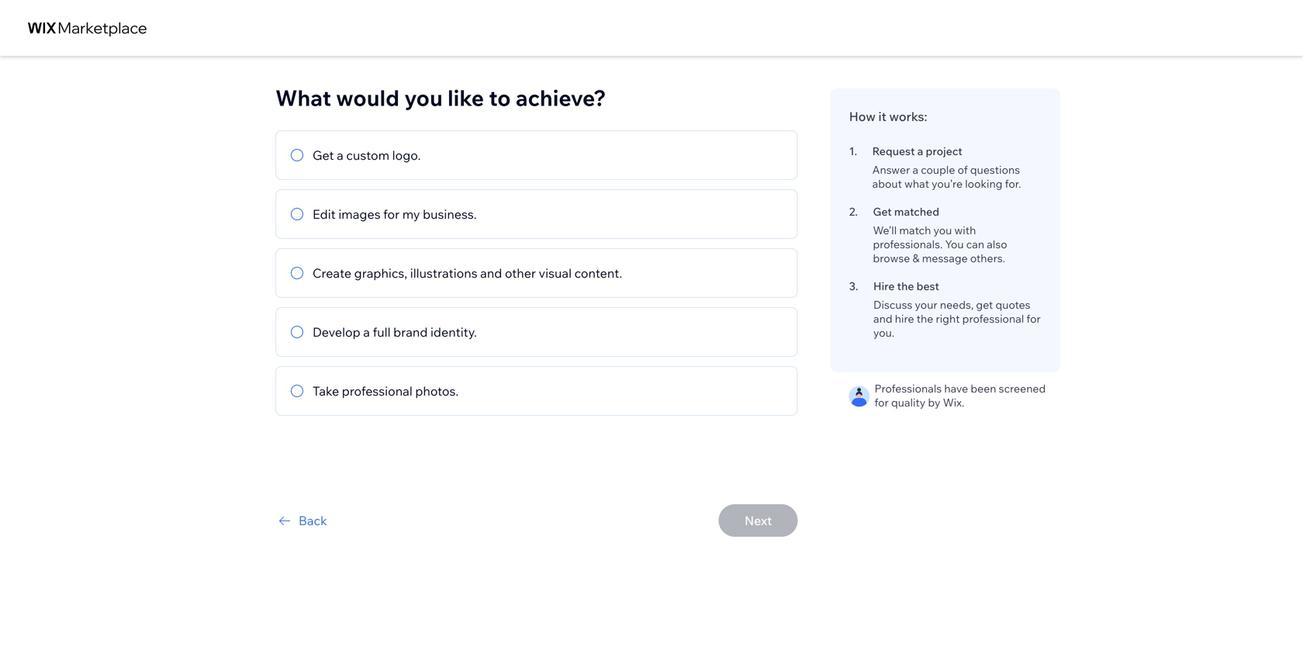 Task type: vqa. For each thing, say whether or not it's contained in the screenshot.
The Professional
yes



Task type: describe. For each thing, give the bounding box(es) containing it.
3
[[850, 279, 856, 293]]

match
[[900, 224, 932, 237]]

of
[[958, 163, 968, 177]]

couple
[[921, 163, 956, 177]]

works:
[[890, 109, 928, 124]]

get for get a custom logo.
[[313, 147, 334, 163]]

. for 3
[[856, 279, 859, 293]]

full
[[373, 324, 391, 340]]

create graphics, illustrations and other visual content.
[[313, 265, 623, 281]]

0 vertical spatial the
[[898, 279, 915, 293]]

images
[[339, 206, 381, 222]]

can
[[967, 237, 985, 251]]

you.
[[874, 326, 895, 340]]

looking
[[966, 177, 1003, 191]]

visual
[[539, 265, 572, 281]]

questions
[[971, 163, 1021, 177]]

take professional photos.
[[313, 383, 459, 399]]

other
[[505, 265, 536, 281]]

request a project answer a couple of questions about what you're looking for.
[[873, 144, 1022, 191]]

about
[[873, 177, 903, 191]]

professionals.
[[874, 237, 943, 251]]

. for 2
[[856, 205, 858, 218]]

also
[[987, 237, 1008, 251]]

browse
[[874, 251, 911, 265]]

professional inside option group
[[342, 383, 413, 399]]

message
[[923, 251, 968, 265]]

what
[[276, 84, 331, 111]]

quotes
[[996, 298, 1031, 312]]

a for develop a full brand identity.
[[363, 324, 370, 340]]

have
[[945, 382, 969, 395]]

create
[[313, 265, 352, 281]]

edit images for my business.
[[313, 206, 477, 222]]

option group containing get a custom logo.
[[276, 130, 798, 416]]

would
[[336, 84, 400, 111]]

your
[[915, 298, 938, 312]]

get a custom logo.
[[313, 147, 421, 163]]

we'll
[[874, 224, 897, 237]]

get matched we'll match you with professionals. you can also browse & message others.
[[874, 205, 1008, 265]]

1 horizontal spatial the
[[917, 312, 934, 326]]

hire the best discuss your needs, get quotes and hire the right professional for you.
[[874, 279, 1041, 340]]

how it works:
[[850, 109, 928, 124]]

for inside professionals have been screened for quality by wix.
[[875, 396, 889, 409]]

quality
[[892, 396, 926, 409]]

and inside option group
[[481, 265, 502, 281]]

wix.
[[944, 396, 965, 409]]

a for get a custom logo.
[[337, 147, 344, 163]]

you
[[946, 237, 964, 251]]

develop
[[313, 324, 361, 340]]

achieve?
[[516, 84, 607, 111]]

professionals have been screened for quality by wix.
[[875, 382, 1046, 409]]

discuss
[[874, 298, 913, 312]]

0 vertical spatial you
[[405, 84, 443, 111]]



Task type: locate. For each thing, give the bounding box(es) containing it.
back button
[[276, 511, 327, 530]]

3 .
[[850, 279, 859, 293]]

a up what
[[913, 163, 919, 177]]

1 vertical spatial for
[[1027, 312, 1041, 326]]

1 vertical spatial professional
[[342, 383, 413, 399]]

2 .
[[850, 205, 858, 218]]

been
[[971, 382, 997, 395]]

0 horizontal spatial the
[[898, 279, 915, 293]]

you
[[405, 84, 443, 111], [934, 224, 953, 237]]

. for 1
[[855, 144, 858, 158]]

1 vertical spatial .
[[856, 205, 858, 218]]

1 vertical spatial and
[[874, 312, 893, 326]]

take
[[313, 383, 339, 399]]

professional right take
[[342, 383, 413, 399]]

hire
[[895, 312, 915, 326]]

1 horizontal spatial get
[[874, 205, 892, 218]]

1 .
[[850, 144, 858, 158]]

it
[[879, 109, 887, 124]]

screened
[[999, 382, 1046, 395]]

professional down get
[[963, 312, 1025, 326]]

for down 'quotes'
[[1027, 312, 1041, 326]]

photos.
[[416, 383, 459, 399]]

edit
[[313, 206, 336, 222]]

you're
[[932, 177, 963, 191]]

get for get matched we'll match you with professionals. you can also browse & message others.
[[874, 205, 892, 218]]

1 horizontal spatial professional
[[963, 312, 1025, 326]]

business.
[[423, 206, 477, 222]]

professional inside hire the best discuss your needs, get quotes and hire the right professional for you.
[[963, 312, 1025, 326]]

a left the "full" at the left of page
[[363, 324, 370, 340]]

professional
[[963, 312, 1025, 326], [342, 383, 413, 399]]

get
[[313, 147, 334, 163], [874, 205, 892, 218]]

2 vertical spatial for
[[875, 396, 889, 409]]

needs,
[[941, 298, 974, 312]]

what would you like to achieve?
[[276, 84, 607, 111]]

a for request a project answer a couple of questions about what you're looking for.
[[918, 144, 924, 158]]

get inside get matched we'll match you with professionals. you can also browse & message others.
[[874, 205, 892, 218]]

others.
[[971, 251, 1006, 265]]

content.
[[575, 265, 623, 281]]

back
[[299, 513, 327, 529]]

get
[[977, 298, 994, 312]]

the down your
[[917, 312, 934, 326]]

for left quality
[[875, 396, 889, 409]]

0 vertical spatial for
[[384, 206, 400, 222]]

and up you. at the right of page
[[874, 312, 893, 326]]

best
[[917, 279, 940, 293]]

0 vertical spatial get
[[313, 147, 334, 163]]

to
[[489, 84, 511, 111]]

and inside hire the best discuss your needs, get quotes and hire the right professional for you.
[[874, 312, 893, 326]]

for inside option group
[[384, 206, 400, 222]]

0 vertical spatial .
[[855, 144, 858, 158]]

0 horizontal spatial for
[[384, 206, 400, 222]]

1 vertical spatial the
[[917, 312, 934, 326]]

the right hire
[[898, 279, 915, 293]]

with
[[955, 224, 977, 237]]

hire
[[874, 279, 895, 293]]

you inside get matched we'll match you with professionals. you can also browse & message others.
[[934, 224, 953, 237]]

the
[[898, 279, 915, 293], [917, 312, 934, 326]]

you up you
[[934, 224, 953, 237]]

illustrations
[[410, 265, 478, 281]]

get up we'll
[[874, 205, 892, 218]]

right
[[936, 312, 960, 326]]

for left my
[[384, 206, 400, 222]]

professionals
[[875, 382, 942, 395]]

identity.
[[431, 324, 477, 340]]

my
[[403, 206, 420, 222]]

a
[[918, 144, 924, 158], [337, 147, 344, 163], [913, 163, 919, 177], [363, 324, 370, 340]]

custom
[[346, 147, 390, 163]]

2
[[850, 205, 856, 218]]

by
[[929, 396, 941, 409]]

project
[[926, 144, 963, 158]]

0 vertical spatial and
[[481, 265, 502, 281]]

0 horizontal spatial and
[[481, 265, 502, 281]]

get inside option group
[[313, 147, 334, 163]]

you left like
[[405, 84, 443, 111]]

0 horizontal spatial get
[[313, 147, 334, 163]]

develop a full brand identity.
[[313, 324, 477, 340]]

1
[[850, 144, 855, 158]]

.
[[855, 144, 858, 158], [856, 205, 858, 218], [856, 279, 859, 293]]

1 vertical spatial you
[[934, 224, 953, 237]]

how
[[850, 109, 876, 124]]

a left project
[[918, 144, 924, 158]]

1 horizontal spatial and
[[874, 312, 893, 326]]

matched
[[895, 205, 940, 218]]

what
[[905, 177, 930, 191]]

get left custom
[[313, 147, 334, 163]]

0 vertical spatial professional
[[963, 312, 1025, 326]]

2 horizontal spatial for
[[1027, 312, 1041, 326]]

like
[[448, 84, 484, 111]]

1 horizontal spatial for
[[875, 396, 889, 409]]

0 horizontal spatial professional
[[342, 383, 413, 399]]

for.
[[1006, 177, 1022, 191]]

request
[[873, 144, 915, 158]]

answer
[[873, 163, 911, 177]]

brand
[[394, 324, 428, 340]]

graphics,
[[354, 265, 408, 281]]

1 horizontal spatial you
[[934, 224, 953, 237]]

0 horizontal spatial you
[[405, 84, 443, 111]]

logo.
[[392, 147, 421, 163]]

&
[[913, 251, 920, 265]]

for
[[384, 206, 400, 222], [1027, 312, 1041, 326], [875, 396, 889, 409]]

and
[[481, 265, 502, 281], [874, 312, 893, 326]]

and left other
[[481, 265, 502, 281]]

option group
[[276, 130, 798, 416]]

2 vertical spatial .
[[856, 279, 859, 293]]

for inside hire the best discuss your needs, get quotes and hire the right professional for you.
[[1027, 312, 1041, 326]]

a left custom
[[337, 147, 344, 163]]

1 vertical spatial get
[[874, 205, 892, 218]]



